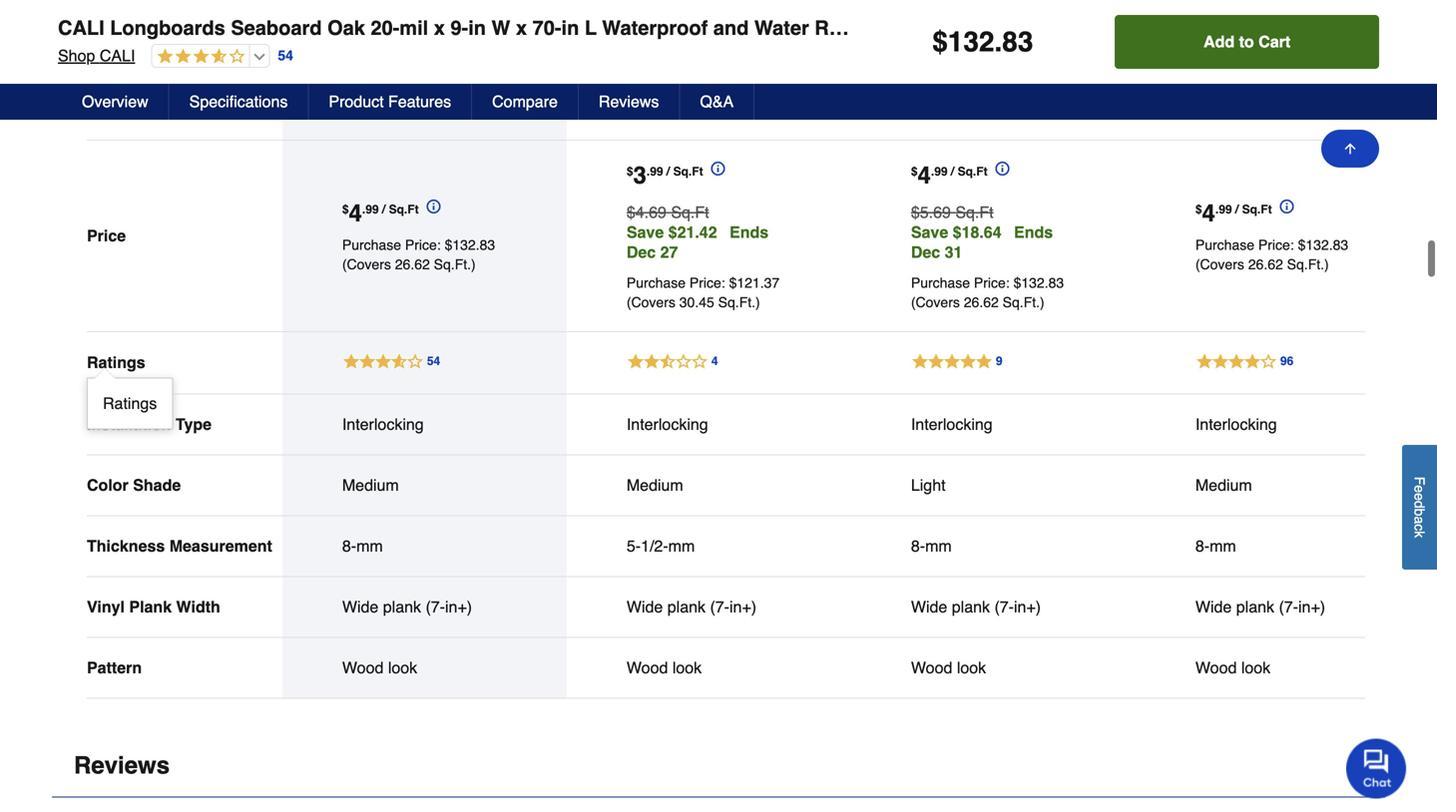 Task type: locate. For each thing, give the bounding box(es) containing it.
installation
[[87, 415, 171, 434]]

reviews button
[[579, 84, 680, 120], [52, 735, 1385, 798]]

1 (7- from the left
[[426, 598, 445, 616]]

3 8- from the left
[[1196, 537, 1210, 555]]

dec for 4
[[911, 243, 940, 261]]

1 wide plank (7-in+) from the left
[[342, 598, 472, 616]]

4
[[918, 162, 931, 189], [349, 200, 362, 227], [1202, 200, 1216, 227]]

in left w
[[468, 16, 486, 39]]

cart down (26.62-
[[1289, 87, 1321, 106]]

0 vertical spatial reviews
[[599, 92, 659, 111]]

3 interlocking cell from the left
[[911, 415, 1076, 435]]

1 horizontal spatial 8-
[[911, 537, 925, 555]]

oak
[[327, 16, 365, 39]]

8-mm for second 8-mm cell from the right
[[911, 537, 952, 555]]

dec left the 27
[[627, 243, 656, 261]]

1 horizontal spatial medium cell
[[627, 476, 791, 495]]

cali
[[58, 16, 104, 39], [100, 46, 135, 65]]

e up d
[[1412, 485, 1428, 493]]

cali right shop
[[100, 46, 135, 65]]

8-mm cell
[[342, 536, 507, 556], [911, 536, 1076, 556], [1196, 536, 1360, 556]]

3 plank from the left
[[952, 598, 990, 616]]

(7-
[[426, 598, 445, 616], [710, 598, 730, 616], [994, 598, 1014, 616], [1279, 598, 1298, 616]]

3 wood from the left
[[911, 659, 953, 677]]

1 8-mm from the left
[[342, 537, 383, 555]]

3 wide from the left
[[911, 598, 947, 616]]

2 ends from the left
[[1014, 223, 1053, 241]]

1 horizontal spatial 8-mm
[[911, 537, 952, 555]]

add to cart down 'mil' on the top
[[381, 87, 468, 106]]

2 x from the left
[[516, 16, 527, 39]]

plank for 4th wide plank (7-in+) cell from the right
[[383, 598, 421, 616]]

4 wide plank (7-in+) from the left
[[1196, 598, 1326, 616]]

wide
[[342, 598, 379, 616], [627, 598, 663, 616], [911, 598, 947, 616], [1196, 598, 1232, 616]]

2 horizontal spatial medium
[[1196, 476, 1252, 494]]

3 medium from the left
[[1196, 476, 1252, 494]]

$5.69
[[911, 203, 951, 222]]

wood look cell
[[342, 658, 507, 678], [627, 658, 791, 678], [911, 658, 1076, 678], [1196, 658, 1360, 678]]

price:
[[405, 237, 441, 253], [1258, 237, 1294, 253], [690, 275, 725, 291], [974, 275, 1010, 291]]

compare button
[[472, 84, 579, 120]]

product features
[[329, 92, 451, 111]]

2 mm from the left
[[668, 537, 695, 555]]

q&a button
[[680, 84, 755, 120]]

sq.ft
[[673, 165, 703, 179], [958, 165, 988, 179], [389, 203, 419, 217], [1242, 203, 1272, 217], [671, 203, 709, 222], [955, 203, 994, 222]]

1 medium from the left
[[342, 476, 399, 494]]

sq.ft.
[[434, 256, 471, 272], [1287, 256, 1324, 272], [718, 294, 756, 310], [1003, 294, 1040, 310]]

vinyl right luxury
[[1101, 16, 1148, 39]]

0 horizontal spatial vinyl
[[87, 598, 125, 616]]

e
[[1412, 485, 1428, 493], [1412, 493, 1428, 501]]

1 horizontal spatial 8-mm cell
[[911, 536, 1076, 556]]

0 horizontal spatial reviews
[[74, 752, 170, 779]]

waterproof
[[602, 16, 708, 39]]

1 horizontal spatial x
[[516, 16, 527, 39]]

0 horizontal spatial x
[[434, 16, 445, 39]]

ends dec 31
[[911, 223, 1053, 261]]

2 horizontal spatial $ 4 . 99 / sq.ft
[[1196, 200, 1272, 227]]

1 8- from the left
[[342, 537, 356, 555]]

mm for second 8-mm cell from the right
[[925, 537, 952, 555]]

3 wide plank (7-in+) from the left
[[911, 598, 1041, 616]]

ratings
[[87, 354, 145, 372], [103, 394, 157, 413]]

1 vertical spatial plank
[[129, 598, 172, 616]]

1 medium cell from the left
[[342, 476, 507, 495]]

3 8-mm from the left
[[1196, 537, 1236, 555]]

x
[[434, 16, 445, 39], [516, 16, 527, 39]]

1 horizontal spatial purchase price: $132.83 (covers 26.62 sq.ft. )
[[911, 275, 1064, 310]]

2 wood look cell from the left
[[627, 658, 791, 678]]

0 horizontal spatial dec
[[627, 243, 656, 261]]

1 dec from the left
[[627, 243, 656, 261]]

0 horizontal spatial 8-mm cell
[[342, 536, 507, 556]]

plank left width
[[129, 598, 172, 616]]

to
[[1239, 32, 1254, 51], [417, 87, 432, 106], [701, 87, 716, 106], [985, 87, 1000, 106], [1270, 87, 1285, 106]]

vinyl up pattern on the left of the page
[[87, 598, 125, 616]]

dec left 31
[[911, 243, 940, 261]]

light cell
[[911, 476, 1076, 495]]

$
[[932, 26, 948, 58], [627, 165, 633, 179], [911, 165, 918, 179], [342, 203, 349, 217], [1196, 203, 1202, 217]]

4 mm from the left
[[1210, 537, 1236, 555]]

add
[[1204, 32, 1235, 51], [381, 87, 412, 106], [665, 87, 697, 106], [950, 87, 981, 106], [1234, 87, 1265, 106]]

info image
[[703, 154, 725, 176], [988, 154, 1010, 176], [419, 192, 441, 214], [1272, 192, 1294, 214]]

reviews down pattern on the left of the page
[[74, 752, 170, 779]]

2 in+) from the left
[[730, 598, 757, 616]]

in left l
[[561, 16, 579, 39]]

2 8-mm from the left
[[911, 537, 952, 555]]

medium for third medium cell from the left
[[1196, 476, 1252, 494]]

medium for 3rd medium cell from right
[[342, 476, 399, 494]]

plank left the flooring
[[1154, 16, 1207, 39]]

2 horizontal spatial 8-
[[1196, 537, 1210, 555]]

save down the $5.69
[[911, 223, 948, 241]]

q&a
[[700, 92, 734, 111]]

interlocking
[[910, 16, 1023, 39], [342, 415, 424, 434], [627, 415, 708, 434], [911, 415, 993, 434], [1196, 415, 1277, 434]]

2 8- from the left
[[911, 537, 925, 555]]

1 vertical spatial vinyl
[[87, 598, 125, 616]]

ft/
[[1390, 16, 1409, 39]]

dec
[[627, 243, 656, 261], [911, 243, 940, 261]]

(covers inside purchase price: $121.37 (covers 30.45 sq.ft. )
[[627, 294, 676, 310]]

add to cart down the flooring
[[1234, 87, 1321, 106]]

9-
[[451, 16, 468, 39]]

$18.64
[[953, 223, 1002, 241]]

26.62
[[395, 256, 430, 272], [1248, 256, 1283, 272], [964, 294, 999, 310]]

4 look from the left
[[1241, 659, 1271, 677]]

vinyl
[[1101, 16, 1148, 39], [87, 598, 125, 616]]

1 look from the left
[[388, 659, 417, 677]]

plank for 1st wide plank (7-in+) cell from the right
[[1236, 598, 1275, 616]]

0 horizontal spatial plank
[[129, 598, 172, 616]]

2 in from the left
[[561, 16, 579, 39]]

2 (7- from the left
[[710, 598, 730, 616]]

cart
[[1259, 32, 1291, 51], [436, 87, 468, 106], [720, 87, 752, 106], [1005, 87, 1037, 106], [1289, 87, 1321, 106]]

0 horizontal spatial medium cell
[[342, 476, 507, 495]]

purchase price: $132.83 (covers 26.62 sq.ft. )
[[342, 237, 495, 272], [1196, 237, 1349, 272], [911, 275, 1064, 310]]

thickness
[[87, 537, 165, 555]]

1 horizontal spatial vinyl
[[1101, 16, 1148, 39]]

2 medium from the left
[[627, 476, 683, 494]]

/
[[667, 165, 670, 179], [951, 165, 954, 179], [382, 203, 385, 217], [1235, 203, 1239, 217]]

2 look from the left
[[672, 659, 702, 677]]

overview button
[[62, 84, 169, 120]]

0 vertical spatial reviews button
[[579, 84, 680, 120]]

1 wide from the left
[[342, 598, 379, 616]]

save for 3
[[627, 223, 664, 241]]

add to cart left (26.62-
[[1204, 32, 1291, 51]]

in
[[468, 16, 486, 39], [561, 16, 579, 39]]

4 plank from the left
[[1236, 598, 1275, 616]]

ends right $18.64
[[1014, 223, 1053, 241]]

ends up $121.37
[[730, 223, 769, 241]]

. inside $ 3 . 99 / sq.ft
[[647, 165, 650, 179]]

k
[[1412, 531, 1428, 538]]

0 horizontal spatial ends
[[730, 223, 769, 241]]

f e e d b a c k
[[1412, 477, 1428, 538]]

1 ends from the left
[[730, 223, 769, 241]]

1/2-
[[641, 537, 668, 555]]

.
[[995, 26, 1002, 58], [647, 165, 650, 179], [931, 165, 934, 179], [362, 203, 366, 217], [1216, 203, 1219, 217]]

1 e from the top
[[1412, 485, 1428, 493]]

31
[[945, 243, 963, 261]]

$121.37
[[729, 275, 780, 291]]

dec inside ends dec 31
[[911, 243, 940, 261]]

0 horizontal spatial 4
[[349, 200, 362, 227]]

1 horizontal spatial save
[[911, 223, 948, 241]]

specifications button
[[169, 84, 309, 120]]

1 horizontal spatial ends
[[1014, 223, 1053, 241]]

dec inside ends dec 27
[[627, 243, 656, 261]]

2 horizontal spatial medium cell
[[1196, 476, 1360, 495]]

99
[[650, 165, 663, 179], [934, 165, 948, 179], [366, 203, 379, 217], [1219, 203, 1232, 217]]

ends for 3
[[730, 223, 769, 241]]

specifications
[[189, 92, 288, 111]]

plank
[[383, 598, 421, 616], [667, 598, 706, 616], [952, 598, 990, 616], [1236, 598, 1275, 616]]

0 horizontal spatial medium
[[342, 476, 399, 494]]

2 dec from the left
[[911, 243, 940, 261]]

interlocking cell
[[342, 415, 507, 435], [627, 415, 791, 435], [911, 415, 1076, 435], [1196, 415, 1360, 435]]

2 horizontal spatial 26.62
[[1248, 256, 1283, 272]]

1 x from the left
[[434, 16, 445, 39]]

add to cart
[[1204, 32, 1291, 51], [381, 87, 468, 106], [665, 87, 752, 106], [950, 87, 1037, 106], [1234, 87, 1321, 106]]

4 (7- from the left
[[1279, 598, 1298, 616]]

1 in+) from the left
[[445, 598, 472, 616]]

e up b at the right of page
[[1412, 493, 1428, 501]]

3 wood look from the left
[[911, 659, 986, 677]]

wide plank (7-in+) cell
[[342, 597, 507, 617], [627, 597, 791, 617], [911, 597, 1076, 617], [1196, 597, 1360, 617]]

flooring
[[1213, 16, 1292, 39]]

chevron up image
[[1343, 756, 1363, 776]]

add to cart button
[[1115, 15, 1379, 69], [342, 74, 507, 120], [627, 74, 791, 120], [911, 74, 1076, 120], [1196, 74, 1360, 120]]

4 wood look from the left
[[1196, 659, 1271, 677]]

1 horizontal spatial plank
[[1154, 16, 1207, 39]]

2 e from the top
[[1412, 493, 1428, 501]]

d
[[1412, 501, 1428, 509]]

x left 9-
[[434, 16, 445, 39]]

2 horizontal spatial 4
[[1202, 200, 1216, 227]]

save down $4.69 at the top of the page
[[627, 223, 664, 241]]

2 horizontal spatial 8-mm cell
[[1196, 536, 1360, 556]]

wide plank (7-in+)
[[342, 598, 472, 616], [627, 598, 757, 616], [911, 598, 1041, 616], [1196, 598, 1326, 616]]

wood
[[342, 659, 384, 677], [627, 659, 668, 677], [911, 659, 953, 677], [1196, 659, 1237, 677]]

)
[[471, 256, 476, 272], [1324, 256, 1329, 272], [756, 294, 760, 310], [1040, 294, 1045, 310]]

8-mm for 1st 8-mm cell from the right
[[1196, 537, 1236, 555]]

$4.69
[[627, 203, 667, 222]]

3 wood look cell from the left
[[911, 658, 1076, 678]]

x right w
[[516, 16, 527, 39]]

ends inside ends dec 27
[[730, 223, 769, 241]]

a
[[1412, 516, 1428, 524]]

save
[[627, 223, 664, 241], [911, 223, 948, 241]]

f e e d b a c k button
[[1402, 445, 1437, 570]]

4 wide from the left
[[1196, 598, 1232, 616]]

cart left (26.62-
[[1259, 32, 1291, 51]]

cali up shop
[[58, 16, 104, 39]]

0 horizontal spatial in
[[468, 16, 486, 39]]

mil
[[399, 16, 428, 39]]

2 save from the left
[[911, 223, 948, 241]]

reviews up 3 on the left top of the page
[[599, 92, 659, 111]]

0 horizontal spatial 8-
[[342, 537, 356, 555]]

1 mm from the left
[[356, 537, 383, 555]]

cart down 9-
[[436, 87, 468, 106]]

features
[[388, 92, 451, 111]]

2 wood from the left
[[627, 659, 668, 677]]

1 vertical spatial reviews
[[74, 752, 170, 779]]

2 8-mm cell from the left
[[911, 536, 1076, 556]]

3 mm from the left
[[925, 537, 952, 555]]

1 horizontal spatial in
[[561, 16, 579, 39]]

/ inside $ 3 . 99 / sq.ft
[[667, 165, 670, 179]]

purchase
[[342, 237, 401, 253], [1196, 237, 1255, 253], [627, 275, 686, 291], [911, 275, 970, 291]]

2 wide plank (7-in+) from the left
[[627, 598, 757, 616]]

l
[[585, 16, 597, 39]]

1 vertical spatial ratings
[[103, 394, 157, 413]]

1 horizontal spatial reviews
[[599, 92, 659, 111]]

mm
[[356, 537, 383, 555], [668, 537, 695, 555], [925, 537, 952, 555], [1210, 537, 1236, 555]]

1 vertical spatial cali
[[100, 46, 135, 65]]

cali longboards seaboard oak 20-mil x 9-in w x 70-in l waterproof and water resistant interlocking luxury vinyl plank flooring (26.62-sq ft/ ca
[[58, 16, 1437, 39]]

1 horizontal spatial medium
[[627, 476, 683, 494]]

1 horizontal spatial dec
[[911, 243, 940, 261]]

product features button
[[309, 84, 472, 120]]

1 save from the left
[[627, 223, 664, 241]]

2 horizontal spatial 8-mm
[[1196, 537, 1236, 555]]

reviews for the bottommost reviews button
[[74, 752, 170, 779]]

83
[[1002, 26, 1033, 58]]

medium cell
[[342, 476, 507, 495], [627, 476, 791, 495], [1196, 476, 1360, 495]]

b
[[1412, 509, 1428, 516]]

) inside purchase price: $121.37 (covers 30.45 sq.ft. )
[[756, 294, 760, 310]]

3 in+) from the left
[[1014, 598, 1041, 616]]

sq.ft. inside purchase price: $121.37 (covers 30.45 sq.ft. )
[[718, 294, 756, 310]]

2 plank from the left
[[667, 598, 706, 616]]

price
[[87, 227, 126, 245]]

resistant
[[815, 16, 905, 39]]

ends inside ends dec 31
[[1014, 223, 1053, 241]]

1 plank from the left
[[383, 598, 421, 616]]

0 horizontal spatial save
[[627, 223, 664, 241]]

0 horizontal spatial 8-mm
[[342, 537, 383, 555]]



Task type: describe. For each thing, give the bounding box(es) containing it.
overview
[[82, 92, 148, 111]]

type
[[176, 415, 212, 434]]

0 vertical spatial cali
[[58, 16, 104, 39]]

ca
[[1414, 16, 1437, 39]]

to left (26.62-
[[1239, 32, 1254, 51]]

light
[[911, 476, 946, 494]]

2 horizontal spatial $132.83
[[1298, 237, 1349, 253]]

$ 132 . 83
[[932, 26, 1033, 58]]

1 horizontal spatial 4
[[918, 162, 931, 189]]

1 interlocking cell from the left
[[342, 415, 507, 435]]

ends dec 27
[[627, 223, 769, 261]]

3 (7- from the left
[[994, 598, 1014, 616]]

0 horizontal spatial purchase price: $132.83 (covers 26.62 sq.ft. )
[[342, 237, 495, 272]]

70-
[[533, 16, 561, 39]]

1 vertical spatial reviews button
[[52, 735, 1385, 798]]

1 8-mm cell from the left
[[342, 536, 507, 556]]

2 wide plank (7-in+) cell from the left
[[627, 597, 791, 617]]

installation type
[[87, 415, 212, 434]]

5-
[[627, 537, 641, 555]]

27
[[660, 243, 678, 261]]

(26.62-
[[1298, 16, 1361, 39]]

shop
[[58, 46, 95, 65]]

3 8-mm cell from the left
[[1196, 536, 1360, 556]]

chat invite button image
[[1346, 738, 1407, 799]]

8-mm for third 8-mm cell from right
[[342, 537, 383, 555]]

1 horizontal spatial $132.83
[[1014, 275, 1064, 291]]

wide plank (7-in+) for second wide plank (7-in+) cell from the right
[[911, 598, 1041, 616]]

arrow up image
[[1342, 141, 1358, 157]]

wide plank (7-in+) for 4th wide plank (7-in+) cell from the right
[[342, 598, 472, 616]]

w
[[492, 16, 510, 39]]

5-1/2-mm
[[627, 537, 695, 555]]

cart down 83
[[1005, 87, 1037, 106]]

seaboard
[[231, 16, 322, 39]]

sq
[[1361, 16, 1384, 39]]

8- for second 8-mm cell from the right
[[911, 537, 925, 555]]

2 interlocking cell from the left
[[627, 415, 791, 435]]

price: inside purchase price: $121.37 (covers 30.45 sq.ft. )
[[690, 275, 725, 291]]

3
[[633, 162, 647, 189]]

0 vertical spatial plank
[[1154, 16, 1207, 39]]

f
[[1412, 477, 1428, 485]]

save $18.64
[[911, 223, 1002, 241]]

medium for second medium cell from right
[[627, 476, 683, 494]]

8- for third 8-mm cell from right
[[342, 537, 356, 555]]

$ 3 . 99 / sq.ft
[[627, 162, 703, 189]]

purchase inside purchase price: $121.37 (covers 30.45 sq.ft. )
[[627, 275, 686, 291]]

purchase price: $121.37 (covers 30.45 sq.ft. )
[[627, 275, 780, 310]]

add to cart down and at top
[[665, 87, 752, 106]]

color shade
[[87, 476, 181, 494]]

99 inside $ 3 . 99 / sq.ft
[[650, 165, 663, 179]]

132
[[948, 26, 995, 58]]

1 wide plank (7-in+) cell from the left
[[342, 597, 507, 617]]

product
[[329, 92, 384, 111]]

8- for 1st 8-mm cell from the right
[[1196, 537, 1210, 555]]

3 medium cell from the left
[[1196, 476, 1360, 495]]

color
[[87, 476, 129, 494]]

save for 4
[[911, 223, 948, 241]]

0 vertical spatial ratings
[[87, 354, 145, 372]]

mm for 1st 8-mm cell from the right
[[1210, 537, 1236, 555]]

0 horizontal spatial 26.62
[[395, 256, 430, 272]]

1 wood from the left
[[342, 659, 384, 677]]

0 vertical spatial vinyl
[[1101, 16, 1148, 39]]

to down the '$ 132 . 83'
[[985, 87, 1000, 106]]

20-
[[371, 16, 400, 39]]

2 wood look from the left
[[627, 659, 702, 677]]

c
[[1412, 524, 1428, 531]]

measurement
[[169, 537, 272, 555]]

wide plank (7-in+) for 1st wide plank (7-in+) cell from the right
[[1196, 598, 1326, 616]]

3 wide plank (7-in+) cell from the left
[[911, 597, 1076, 617]]

to down and at top
[[701, 87, 716, 106]]

mm inside cell
[[668, 537, 695, 555]]

4 wood look cell from the left
[[1196, 658, 1360, 678]]

mm for third 8-mm cell from right
[[356, 537, 383, 555]]

30.45
[[679, 294, 714, 310]]

ends for 4
[[1014, 223, 1053, 241]]

save $21.42
[[627, 223, 717, 241]]

3.6 stars image
[[152, 48, 245, 66]]

add to cart down the '$ 132 . 83'
[[950, 87, 1037, 106]]

4 in+) from the left
[[1298, 598, 1326, 616]]

0 horizontal spatial $ 4 . 99 / sq.ft
[[342, 200, 419, 227]]

$5.69 sq.ft
[[911, 203, 994, 222]]

1 wood look cell from the left
[[342, 658, 507, 678]]

to down the flooring
[[1270, 87, 1285, 106]]

5-1/2-mm cell
[[627, 536, 791, 556]]

width
[[176, 598, 220, 616]]

1 horizontal spatial 26.62
[[964, 294, 999, 310]]

water
[[754, 16, 809, 39]]

shop cali
[[58, 46, 135, 65]]

and
[[713, 16, 749, 39]]

2 wide from the left
[[627, 598, 663, 616]]

vinyl plank width
[[87, 598, 220, 616]]

$ inside $ 3 . 99 / sq.ft
[[627, 165, 633, 179]]

3 look from the left
[[957, 659, 986, 677]]

plank for second wide plank (7-in+) cell from the right
[[952, 598, 990, 616]]

plank for third wide plank (7-in+) cell from the right
[[667, 598, 706, 616]]

wide plank (7-in+) for third wide plank (7-in+) cell from the right
[[627, 598, 757, 616]]

$21.42
[[668, 223, 717, 241]]

longboards
[[110, 16, 225, 39]]

reviews for the top reviews button
[[599, 92, 659, 111]]

54
[[278, 48, 293, 64]]

2 horizontal spatial purchase price: $132.83 (covers 26.62 sq.ft. )
[[1196, 237, 1349, 272]]

2 medium cell from the left
[[627, 476, 791, 495]]

pattern
[[87, 659, 142, 677]]

cart down and at top
[[720, 87, 752, 106]]

0 horizontal spatial $132.83
[[445, 237, 495, 253]]

$4.69 sq.ft
[[627, 203, 709, 222]]

dec for 3
[[627, 243, 656, 261]]

luxury
[[1029, 16, 1095, 39]]

thickness measurement
[[87, 537, 272, 555]]

4 wide plank (7-in+) cell from the left
[[1196, 597, 1360, 617]]

4 interlocking cell from the left
[[1196, 415, 1360, 435]]

shade
[[133, 476, 181, 494]]

1 horizontal spatial $ 4 . 99 / sq.ft
[[911, 162, 988, 189]]

sq.ft inside $ 3 . 99 / sq.ft
[[673, 165, 703, 179]]

1 wood look from the left
[[342, 659, 417, 677]]

4 wood from the left
[[1196, 659, 1237, 677]]

compare
[[492, 92, 558, 111]]

1 in from the left
[[468, 16, 486, 39]]

to right product
[[417, 87, 432, 106]]



Task type: vqa. For each thing, say whether or not it's contained in the screenshot.


